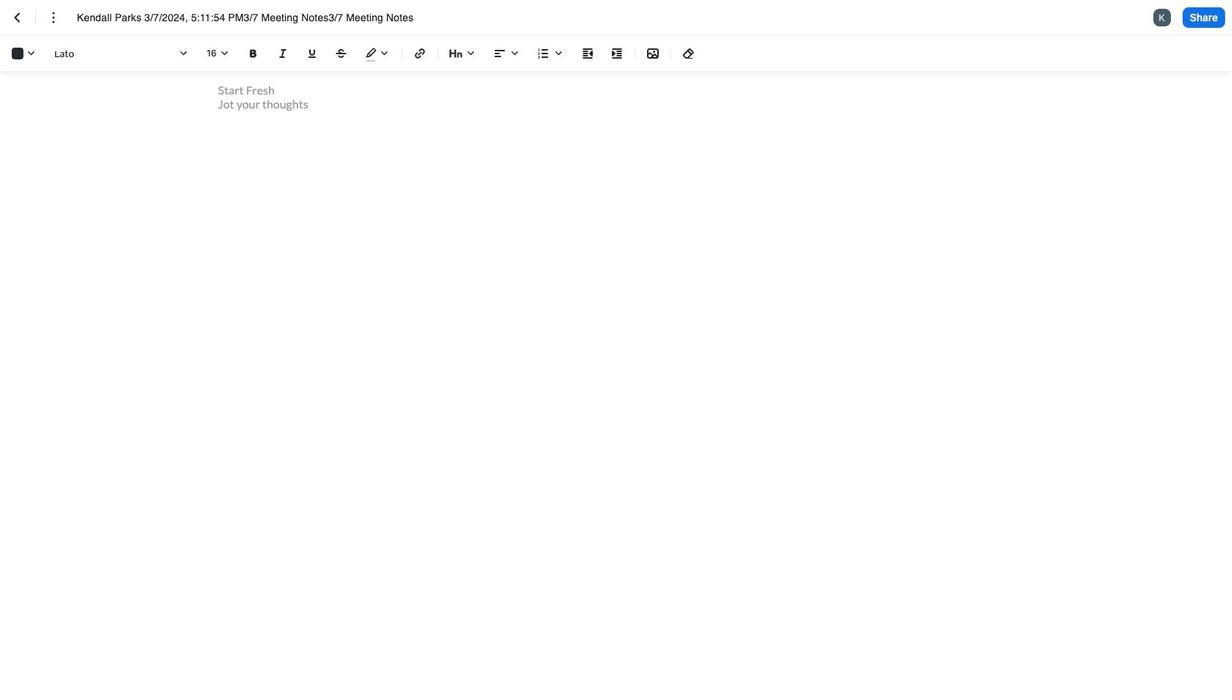 Task type: locate. For each thing, give the bounding box(es) containing it.
more image
[[45, 9, 62, 26]]

kendall parks image
[[1154, 9, 1171, 26]]

insert image image
[[644, 45, 662, 62]]

italic image
[[274, 45, 292, 62]]

all notes image
[[9, 9, 26, 26]]

None text field
[[77, 10, 441, 25]]

strikethrough image
[[333, 45, 350, 62]]



Task type: vqa. For each thing, say whether or not it's contained in the screenshot.
'ITALIC' image
yes



Task type: describe. For each thing, give the bounding box(es) containing it.
bold image
[[245, 45, 262, 62]]

link image
[[411, 45, 429, 62]]

increase indent image
[[609, 45, 626, 62]]

underline image
[[304, 45, 321, 62]]

clear style image
[[680, 45, 698, 62]]

decrease indent image
[[579, 45, 597, 62]]



